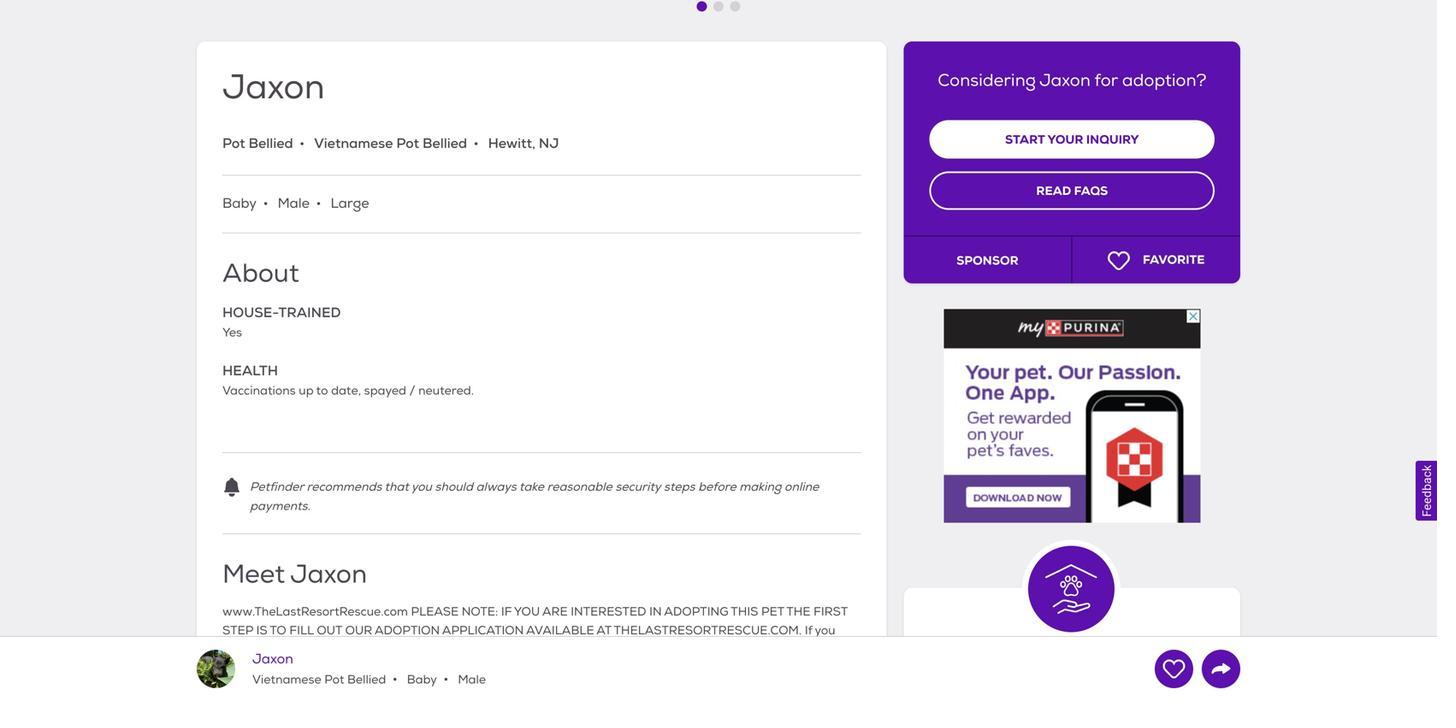 Task type: describe. For each thing, give the bounding box(es) containing it.
the last resort
[[975, 647, 1170, 680]]

first
[[814, 605, 848, 620]]

adoption
[[375, 624, 440, 639]]

pet
[[762, 605, 784, 620]]

question
[[265, 643, 314, 658]]

vietnamese inside pet type element
[[314, 134, 393, 152]]

you
[[514, 605, 540, 620]]

large
[[331, 195, 369, 212]]

to
[[270, 624, 286, 639]]

vietnamese pot bellied inside pet type element
[[314, 134, 467, 152]]

and
[[717, 681, 740, 696]]

you inside petfinder recommends that you should always take reasonable security steps before making online payments.
[[411, 480, 432, 495]]

pet physical characteristics element
[[222, 193, 861, 215]]

to inside www.thelastresortrescue.com please note: if you are interested in adopting this pet the first step is to fill out our adoption application available at thelastresortrescue.com. if you have a question or inquiry please email us at tlrapplications@gmail.com meet jaxon. he came to us at around 9 weeks old in january. jaxon is a vn pot belly piglet who was a 'christmas present' gone awry. jaxon is currently 5 months old, is sweet, smart, funny and very affectionate.
[[349, 662, 361, 677]]

to inside health vaccinations up to date, spayed / neutered.
[[316, 384, 328, 399]]

about
[[222, 258, 299, 290]]

is
[[256, 624, 268, 639]]

up
[[299, 384, 314, 399]]

adopting
[[664, 605, 729, 620]]

yes
[[222, 326, 242, 341]]

security
[[615, 480, 661, 495]]

jaxon up www.thelastresortrescue.com at the bottom left
[[290, 559, 367, 591]]

currently
[[454, 681, 505, 696]]

step
[[222, 624, 253, 639]]

awry.
[[369, 681, 401, 696]]

jaxon down 'around'
[[403, 681, 439, 696]]

hewitt,
[[488, 134, 536, 152]]

smart,
[[642, 681, 679, 696]]

sponsor
[[957, 253, 1019, 268]]

that
[[385, 480, 409, 495]]

online
[[785, 480, 819, 495]]

2 horizontal spatial pot
[[397, 134, 419, 152]]

spayed
[[364, 384, 406, 399]]

pot
[[659, 662, 679, 677]]

available
[[526, 624, 594, 639]]

health vaccinations up to date, spayed / neutered.
[[222, 362, 474, 399]]

this
[[731, 605, 758, 620]]

always
[[476, 480, 517, 495]]

sweet,
[[601, 681, 639, 696]]

affectionate.
[[770, 681, 844, 696]]

neutered.
[[418, 384, 474, 399]]

0 vertical spatial at
[[467, 643, 479, 658]]

months
[[519, 681, 563, 696]]

1 vertical spatial at
[[380, 662, 393, 677]]

www.thelastresortrescue.com
[[222, 605, 408, 620]]

have
[[222, 643, 251, 658]]

thelastresortrescue.com.
[[614, 624, 802, 639]]

2 horizontal spatial bellied
[[423, 134, 467, 152]]

payments.
[[250, 499, 310, 514]]

/
[[409, 384, 415, 399]]

1 horizontal spatial is
[[589, 681, 598, 696]]

take
[[519, 480, 544, 495]]

came
[[315, 662, 347, 677]]

1 vertical spatial baby
[[404, 673, 437, 688]]

interested
[[571, 605, 646, 620]]

read
[[1036, 183, 1071, 199]]

vaccinations
[[222, 384, 296, 399]]

baby inside pet physical characteristics element
[[222, 195, 257, 212]]

belly
[[682, 662, 709, 677]]

5
[[509, 681, 516, 696]]

inquiry
[[1086, 132, 1139, 148]]

tlrapplications@gmail.com
[[482, 643, 634, 658]]

recommends
[[307, 480, 382, 495]]

january.
[[524, 662, 576, 677]]

note:
[[462, 605, 498, 620]]

1 meet from the top
[[222, 559, 285, 591]]

jaxon down to
[[252, 651, 293, 668]]

the last resort link
[[921, 647, 1224, 680]]

fill
[[289, 624, 314, 639]]

pot bellied
[[222, 134, 293, 152]]

making
[[740, 480, 782, 495]]

0 horizontal spatial is
[[442, 681, 451, 696]]

you inside www.thelastresortrescue.com please note: if you are interested in adopting this pet the first step is to fill out our adoption application available at thelastresortrescue.com. if you have a question or inquiry please email us at tlrapplications@gmail.com meet jaxon. he came to us at around 9 weeks old in january. jaxon is a vn pot belly piglet who was a 'christmas present' gone awry. jaxon is currently 5 months old, is sweet, smart, funny and very affectionate.
[[815, 624, 836, 639]]

jaxon image
[[197, 650, 235, 689]]

jaxon left for
[[1040, 70, 1091, 91]]

old,
[[566, 681, 586, 696]]

if
[[805, 624, 813, 639]]

please
[[375, 643, 413, 658]]

2 horizontal spatial a
[[800, 662, 808, 677]]

around
[[396, 662, 438, 677]]

read faqs link
[[930, 171, 1215, 210]]

start
[[1005, 132, 1045, 148]]

in
[[511, 662, 521, 677]]

was
[[774, 662, 797, 677]]

pet type element
[[222, 133, 559, 154]]

considering
[[938, 70, 1036, 91]]

very
[[742, 681, 767, 696]]

he
[[296, 662, 312, 677]]



Task type: vqa. For each thing, say whether or not it's contained in the screenshot.
Pets associated with All About Pets
no



Task type: locate. For each thing, give the bounding box(es) containing it.
read faqs
[[1036, 183, 1108, 199]]

0 horizontal spatial a
[[254, 643, 261, 658]]

weeks
[[452, 662, 487, 677]]

1 horizontal spatial to
[[349, 662, 361, 677]]

is down 9 on the bottom left
[[442, 681, 451, 696]]

our
[[345, 624, 372, 639]]

0 vertical spatial male
[[278, 195, 310, 212]]

vietnamese up 'large'
[[314, 134, 393, 152]]

is
[[617, 662, 626, 677], [442, 681, 451, 696], [589, 681, 598, 696]]

meet inside www.thelastresortrescue.com please note: if you are interested in adopting this pet the first step is to fill out our adoption application available at thelastresortrescue.com. if you have a question or inquiry please email us at tlrapplications@gmail.com meet jaxon. he came to us at around 9 weeks old in january. jaxon is a vn pot belly piglet who was a 'christmas present' gone awry. jaxon is currently 5 months old, is sweet, smart, funny and very affectionate.
[[222, 662, 252, 677]]

the
[[787, 605, 811, 620]]

to right up
[[316, 384, 328, 399]]

advertisement region
[[944, 309, 1201, 523]]

1 vertical spatial to
[[349, 662, 361, 677]]

you right the that
[[411, 480, 432, 495]]

faqs
[[1074, 183, 1108, 199]]

piglet
[[712, 662, 744, 677]]

baby
[[222, 195, 257, 212], [404, 673, 437, 688]]

out
[[317, 624, 342, 639]]

1 vertical spatial vietnamese
[[252, 673, 321, 688]]

last
[[1027, 647, 1081, 680]]

considering       jaxon       for adoption?
[[938, 70, 1207, 91]]

the
[[975, 647, 1021, 680]]

0 horizontal spatial us
[[364, 662, 377, 677]]

0 vertical spatial you
[[411, 480, 432, 495]]

0 horizontal spatial pot
[[222, 134, 245, 152]]

who
[[747, 662, 771, 677]]

vietnamese pot bellied up 'large'
[[314, 134, 467, 152]]

for
[[1095, 70, 1118, 91]]

1 horizontal spatial a
[[629, 662, 636, 677]]

reasonable
[[547, 480, 612, 495]]

steps
[[664, 480, 695, 495]]

petfinder recommends that you should always take reasonable security steps before making online payments.
[[250, 480, 819, 514]]

is right old,
[[589, 681, 598, 696]]

petfinder alert image
[[222, 478, 241, 497]]

trained
[[279, 304, 341, 322]]

2 horizontal spatial is
[[617, 662, 626, 677]]

1 vertical spatial vietnamese pot bellied
[[252, 673, 386, 688]]

health
[[222, 362, 278, 380]]

1 horizontal spatial male
[[455, 673, 486, 688]]

vietnamese pot bellied down or
[[252, 673, 386, 688]]

email
[[416, 643, 447, 658]]

0 vertical spatial baby
[[222, 195, 257, 212]]

0 horizontal spatial at
[[380, 662, 393, 677]]

male
[[278, 195, 310, 212], [455, 673, 486, 688]]

house-
[[222, 304, 279, 322]]

us
[[450, 643, 463, 658], [364, 662, 377, 677]]

favorite button
[[1072, 236, 1241, 284]]

adoption?
[[1122, 70, 1207, 91]]

favorite
[[1143, 252, 1205, 268]]

www.thelastresortrescue.com please note: if you are interested in adopting this pet the first step is to fill out our adoption application available at thelastresortrescue.com. if you have a question or inquiry please email us at tlrapplications@gmail.com meet jaxon. he came to us at around 9 weeks old in january. jaxon is a vn pot belly piglet who was a 'christmas present' gone awry. jaxon is currently 5 months old, is sweet, smart, funny and very affectionate.
[[222, 605, 848, 696]]

0 horizontal spatial bellied
[[249, 134, 293, 152]]

1 horizontal spatial us
[[450, 643, 463, 658]]

male inside pet physical characteristics element
[[278, 195, 310, 212]]

1 horizontal spatial bellied
[[347, 673, 386, 688]]

0 vertical spatial vietnamese pot bellied
[[314, 134, 467, 152]]

nj
[[539, 134, 559, 152]]

at
[[597, 624, 612, 639]]

meet down have
[[222, 662, 252, 677]]

jaxon.
[[254, 662, 293, 677]]

in
[[650, 605, 662, 620]]

to
[[316, 384, 328, 399], [349, 662, 361, 677]]

2 meet from the top
[[222, 662, 252, 677]]

0 vertical spatial us
[[450, 643, 463, 658]]

funny
[[682, 681, 714, 696]]

start your inquiry
[[1005, 132, 1139, 148]]

1 horizontal spatial baby
[[404, 673, 437, 688]]

0 vertical spatial vietnamese
[[314, 134, 393, 152]]

1 horizontal spatial pot
[[325, 673, 344, 688]]

at up awry.
[[380, 662, 393, 677]]

a left vn
[[629, 662, 636, 677]]

house-trained yes
[[222, 304, 341, 341]]

male right 9 on the bottom left
[[455, 673, 486, 688]]

before
[[698, 480, 736, 495]]

0 vertical spatial to
[[316, 384, 328, 399]]

9
[[441, 662, 449, 677]]

jaxon up old,
[[578, 662, 614, 677]]

or
[[317, 643, 329, 658]]

0 vertical spatial meet
[[222, 559, 285, 591]]

jaxon up "pot bellied" at the left
[[222, 66, 325, 109]]

1 vertical spatial us
[[364, 662, 377, 677]]

meet
[[222, 559, 285, 591], [222, 662, 252, 677]]

pot
[[222, 134, 245, 152], [397, 134, 419, 152], [325, 673, 344, 688]]

meet jaxon
[[222, 559, 367, 591]]

sponsor button
[[904, 236, 1072, 284]]

inquiry
[[332, 643, 372, 658]]

is up sweet, at the bottom left
[[617, 662, 626, 677]]

please
[[411, 605, 459, 620]]

vn
[[639, 662, 656, 677]]

0 horizontal spatial male
[[278, 195, 310, 212]]

to down inquiry
[[349, 662, 361, 677]]

application
[[442, 624, 524, 639]]

0 horizontal spatial to
[[316, 384, 328, 399]]

0 horizontal spatial baby
[[222, 195, 257, 212]]

1 horizontal spatial at
[[467, 643, 479, 658]]

us up weeks
[[450, 643, 463, 658]]

baby down "pot bellied" at the left
[[222, 195, 257, 212]]

0 horizontal spatial you
[[411, 480, 432, 495]]

1 vertical spatial male
[[455, 673, 486, 688]]

'christmas
[[222, 681, 284, 696]]

1 horizontal spatial you
[[815, 624, 836, 639]]

male left 'large'
[[278, 195, 310, 212]]

baby left 9 on the bottom left
[[404, 673, 437, 688]]

start your inquiry link
[[930, 120, 1215, 159]]

gone
[[337, 681, 366, 696]]

resort
[[1088, 647, 1170, 680]]

vietnamese down question
[[252, 673, 321, 688]]

meet up is at bottom left
[[222, 559, 285, 591]]

a down is at bottom left
[[254, 643, 261, 658]]

at up weeks
[[467, 643, 479, 658]]

present'
[[287, 681, 334, 696]]

a right the was
[[800, 662, 808, 677]]

1 vertical spatial meet
[[222, 662, 252, 677]]

petfinder
[[250, 480, 304, 495]]

1 vertical spatial you
[[815, 624, 836, 639]]

if
[[501, 605, 512, 620]]

bellied
[[249, 134, 293, 152], [423, 134, 467, 152], [347, 673, 386, 688]]

you right if
[[815, 624, 836, 639]]

vietnamese pot bellied
[[314, 134, 467, 152], [252, 673, 386, 688]]

us up awry.
[[364, 662, 377, 677]]

date,
[[331, 384, 361, 399]]

old
[[490, 662, 508, 677]]

should
[[435, 480, 473, 495]]



